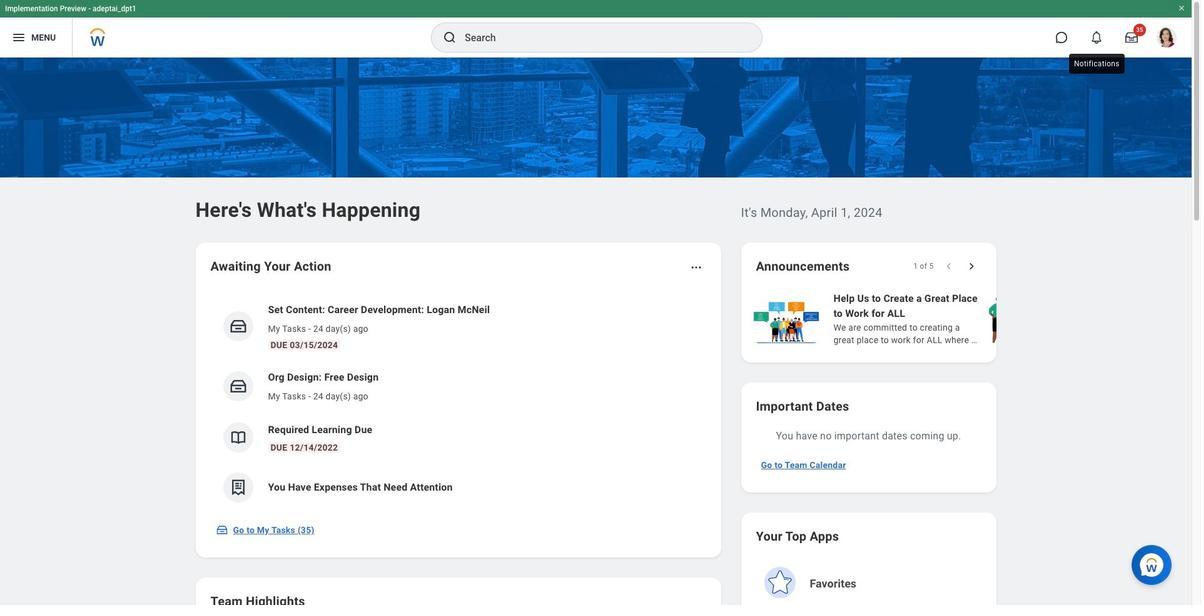 Task type: describe. For each thing, give the bounding box(es) containing it.
dashboard expenses image
[[229, 479, 248, 498]]

0 horizontal spatial list
[[211, 293, 706, 513]]

chevron right small image
[[965, 260, 978, 273]]

0 horizontal spatial inbox image
[[216, 524, 228, 537]]

inbox image
[[229, 317, 248, 336]]

book open image
[[229, 429, 248, 447]]

chevron left small image
[[943, 260, 955, 273]]

close environment banner image
[[1178, 4, 1186, 12]]

inbox large image
[[1126, 31, 1138, 44]]

justify image
[[11, 30, 26, 45]]

notifications large image
[[1091, 31, 1103, 44]]



Task type: vqa. For each thing, say whether or not it's contained in the screenshot.
leftmost UPDATE EMPLOYEE'S WORKING TIME
no



Task type: locate. For each thing, give the bounding box(es) containing it.
main content
[[0, 58, 1202, 606]]

1 vertical spatial inbox image
[[216, 524, 228, 537]]

tooltip
[[1067, 51, 1128, 76]]

related actions image
[[690, 262, 702, 274]]

Search Workday  search field
[[465, 24, 737, 51]]

1 horizontal spatial list
[[751, 290, 1202, 348]]

list
[[751, 290, 1202, 348], [211, 293, 706, 513]]

0 vertical spatial inbox image
[[229, 377, 248, 396]]

search image
[[442, 30, 457, 45]]

status
[[914, 262, 934, 272]]

banner
[[0, 0, 1192, 58]]

profile logan mcneil image
[[1157, 28, 1177, 50]]

inbox image
[[229, 377, 248, 396], [216, 524, 228, 537]]

1 horizontal spatial inbox image
[[229, 377, 248, 396]]



